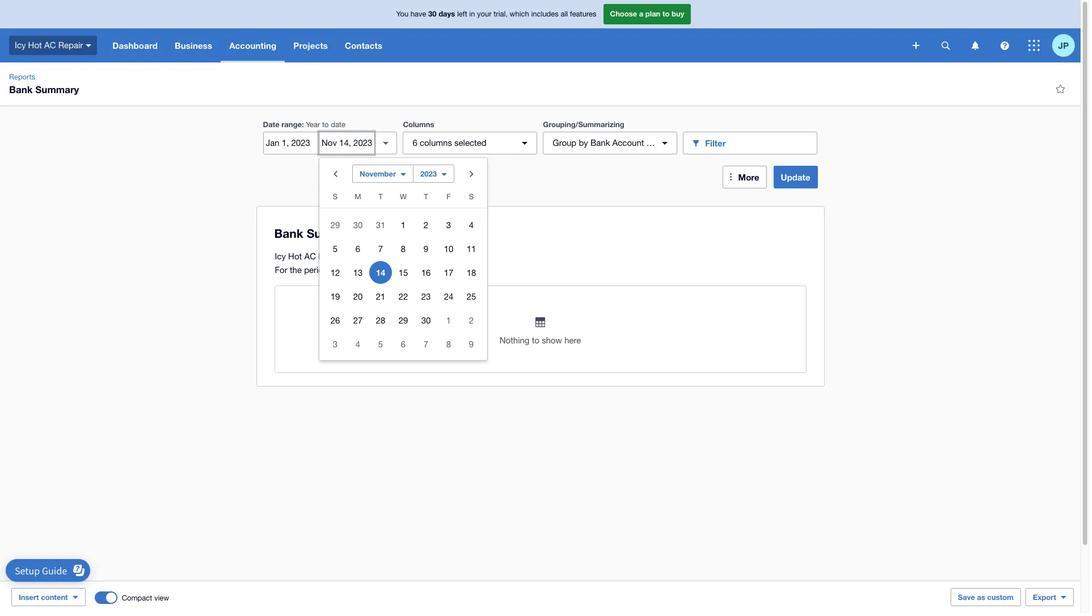 Task type: locate. For each thing, give the bounding box(es) containing it.
hot inside icy hot ac repair for the period january 1, 2023 to november 14, 2023
[[288, 251, 302, 261]]

2 t from the left
[[424, 192, 428, 201]]

includes
[[532, 10, 559, 18]]

1 horizontal spatial icy
[[275, 251, 286, 261]]

s
[[333, 192, 338, 201], [469, 192, 474, 201]]

november down thu nov 09 2023 cell
[[404, 265, 444, 275]]

1 horizontal spatial bank
[[591, 138, 610, 148]]

thu nov 09 2023 cell
[[415, 237, 438, 260]]

svg image inside icy hot ac repair popup button
[[86, 44, 92, 47]]

columns
[[420, 138, 452, 148]]

ac up reports bank summary
[[44, 40, 56, 50]]

row up wed nov 22 2023 cell at left
[[320, 261, 488, 284]]

reports
[[9, 73, 35, 81]]

svg image
[[972, 41, 979, 50], [913, 42, 920, 49]]

wed nov 29 2023 cell
[[392, 309, 415, 332]]

group
[[553, 138, 577, 148]]

save
[[959, 593, 976, 602]]

s right f
[[469, 192, 474, 201]]

2023
[[421, 169, 437, 178], [373, 265, 392, 275], [460, 265, 479, 275]]

ac
[[44, 40, 56, 50], [305, 251, 316, 261]]

november inside icy hot ac repair for the period january 1, 2023 to november 14, 2023
[[404, 265, 444, 275]]

compact
[[122, 593, 152, 602]]

group
[[320, 158, 488, 360]]

1 horizontal spatial svg image
[[972, 41, 979, 50]]

7 row from the top
[[320, 332, 488, 356]]

november
[[360, 169, 396, 178], [404, 265, 444, 275]]

row up wed nov 08 2023 cell
[[320, 213, 488, 237]]

Select end date field
[[320, 132, 375, 154]]

1 vertical spatial icy
[[275, 251, 286, 261]]

0 vertical spatial ac
[[44, 40, 56, 50]]

bank right by
[[591, 138, 610, 148]]

november up "m"
[[360, 169, 396, 178]]

t left w
[[379, 192, 383, 201]]

insert content
[[19, 593, 68, 602]]

to
[[663, 9, 670, 18], [322, 120, 329, 129], [394, 265, 402, 275], [532, 335, 540, 345]]

repair inside popup button
[[58, 40, 83, 50]]

hot up the
[[288, 251, 302, 261]]

group by bank account type button
[[543, 132, 678, 154]]

bank down reports link
[[9, 83, 33, 95]]

0 horizontal spatial t
[[379, 192, 383, 201]]

0 vertical spatial icy
[[15, 40, 26, 50]]

dashboard link
[[104, 28, 166, 62]]

0 horizontal spatial s
[[333, 192, 338, 201]]

dashboard
[[113, 40, 158, 51]]

1 horizontal spatial 2023
[[421, 169, 437, 178]]

date
[[331, 120, 346, 129]]

icy hot ac repair
[[15, 40, 83, 50]]

repair up period
[[319, 251, 343, 261]]

0 horizontal spatial bank
[[9, 83, 33, 95]]

fri nov 03 2023 cell
[[438, 213, 460, 236]]

wed nov 01 2023 cell
[[392, 213, 415, 236]]

1 vertical spatial november
[[404, 265, 444, 275]]

hot
[[28, 40, 42, 50], [288, 251, 302, 261]]

for
[[275, 265, 288, 275]]

row down wed nov 15 2023 cell
[[320, 284, 488, 308]]

repair inside icy hot ac repair for the period january 1, 2023 to november 14, 2023
[[319, 251, 343, 261]]

content
[[41, 593, 68, 602]]

group by bank account type
[[553, 138, 665, 148]]

ac for icy hot ac repair for the period january 1, 2023 to november 14, 2023
[[305, 251, 316, 261]]

icy for icy hot ac repair for the period january 1, 2023 to november 14, 2023
[[275, 251, 286, 261]]

1 horizontal spatial repair
[[319, 251, 343, 261]]

row group
[[320, 213, 488, 356]]

3 row from the top
[[320, 237, 488, 261]]

choose
[[611, 9, 638, 18]]

nothing to show here
[[500, 335, 581, 345]]

contacts button
[[337, 28, 391, 62]]

t left f
[[424, 192, 428, 201]]

6
[[413, 138, 418, 148]]

the
[[290, 265, 302, 275]]

wed nov 15 2023 cell
[[392, 261, 415, 284]]

1 vertical spatial hot
[[288, 251, 302, 261]]

filter
[[706, 138, 726, 148]]

2 horizontal spatial 2023
[[460, 265, 479, 275]]

0 vertical spatial hot
[[28, 40, 42, 50]]

to left buy
[[663, 9, 670, 18]]

1 horizontal spatial s
[[469, 192, 474, 201]]

selected
[[455, 138, 487, 148]]

icy inside icy hot ac repair for the period january 1, 2023 to november 14, 2023
[[275, 251, 286, 261]]

thu nov 02 2023 cell
[[415, 213, 438, 236]]

bank
[[9, 83, 33, 95], [591, 138, 610, 148]]

0 horizontal spatial hot
[[28, 40, 42, 50]]

2023 down columns
[[421, 169, 437, 178]]

sun nov 05 2023 cell
[[320, 237, 347, 260]]

mon nov 20 2023 cell
[[347, 285, 370, 308]]

fri nov 24 2023 cell
[[438, 285, 460, 308]]

row containing s
[[320, 190, 488, 208]]

repair for icy hot ac repair
[[58, 40, 83, 50]]

1 horizontal spatial november
[[404, 265, 444, 275]]

grid
[[320, 190, 488, 356]]

repair
[[58, 40, 83, 50], [319, 251, 343, 261]]

insert content button
[[11, 588, 86, 606]]

repair up summary
[[58, 40, 83, 50]]

row up wed nov 15 2023 cell
[[320, 237, 488, 261]]

0 horizontal spatial svg image
[[913, 42, 920, 49]]

reports bank summary
[[9, 73, 79, 95]]

hot for icy hot ac repair
[[28, 40, 42, 50]]

icy inside popup button
[[15, 40, 26, 50]]

hot inside popup button
[[28, 40, 42, 50]]

projects button
[[285, 28, 337, 62]]

row up wed nov 01 2023 cell on the left of the page
[[320, 190, 488, 208]]

fri nov 10 2023 cell
[[438, 237, 460, 260]]

accounting
[[229, 40, 277, 51]]

show
[[542, 335, 563, 345]]

ac up period
[[305, 251, 316, 261]]

bank inside reports bank summary
[[9, 83, 33, 95]]

ac inside icy hot ac repair for the period january 1, 2023 to november 14, 2023
[[305, 251, 316, 261]]

0 vertical spatial november
[[360, 169, 396, 178]]

s left "m"
[[333, 192, 338, 201]]

1 row from the top
[[320, 190, 488, 208]]

1 horizontal spatial ac
[[305, 251, 316, 261]]

1 vertical spatial repair
[[319, 251, 343, 261]]

fri nov 17 2023 cell
[[438, 261, 460, 284]]

1 horizontal spatial hot
[[288, 251, 302, 261]]

your
[[477, 10, 492, 18]]

0 horizontal spatial ac
[[44, 40, 56, 50]]

sun nov 19 2023 cell
[[320, 285, 347, 308]]

navigation inside banner
[[104, 28, 905, 62]]

icy hot ac repair for the period january 1, 2023 to november 14, 2023
[[275, 251, 479, 275]]

wed nov 08 2023 cell
[[392, 237, 415, 260]]

save as custom button
[[951, 588, 1022, 606]]

have
[[411, 10, 427, 18]]

2 row from the top
[[320, 213, 488, 237]]

row
[[320, 190, 488, 208], [320, 213, 488, 237], [320, 237, 488, 261], [320, 261, 488, 284], [320, 284, 488, 308], [320, 308, 488, 332], [320, 332, 488, 356]]

grid containing s
[[320, 190, 488, 356]]

left
[[457, 10, 468, 18]]

to right tue nov 14 2023 cell
[[394, 265, 402, 275]]

0 vertical spatial bank
[[9, 83, 33, 95]]

navigation
[[104, 28, 905, 62]]

0 horizontal spatial 2023
[[373, 265, 392, 275]]

banner
[[0, 0, 1081, 62]]

2023 right 1,
[[373, 265, 392, 275]]

to right year
[[322, 120, 329, 129]]

t
[[379, 192, 383, 201], [424, 192, 428, 201]]

features
[[570, 10, 597, 18]]

1 vertical spatial ac
[[305, 251, 316, 261]]

year
[[306, 120, 320, 129]]

0 horizontal spatial repair
[[58, 40, 83, 50]]

icy up "reports"
[[15, 40, 26, 50]]

ac inside popup button
[[44, 40, 56, 50]]

ac for icy hot ac repair
[[44, 40, 56, 50]]

hot for icy hot ac repair for the period january 1, 2023 to november 14, 2023
[[288, 251, 302, 261]]

wed nov 22 2023 cell
[[392, 285, 415, 308]]

export
[[1034, 593, 1057, 602]]

to left show
[[532, 335, 540, 345]]

:
[[302, 120, 304, 129]]

banner containing jp
[[0, 0, 1081, 62]]

date
[[263, 120, 280, 129]]

tue nov 28 2023 cell
[[370, 309, 392, 332]]

row down wed nov 22 2023 cell at left
[[320, 308, 488, 332]]

0 vertical spatial repair
[[58, 40, 83, 50]]

navigation containing dashboard
[[104, 28, 905, 62]]

2023 right 14,
[[460, 265, 479, 275]]

tue nov 21 2023 cell
[[370, 285, 392, 308]]

1 vertical spatial bank
[[591, 138, 610, 148]]

hot up "reports"
[[28, 40, 42, 50]]

list of convenience dates image
[[375, 132, 398, 154]]

icy
[[15, 40, 26, 50], [275, 251, 286, 261]]

1 horizontal spatial t
[[424, 192, 428, 201]]

previous month image
[[324, 162, 347, 185]]

contacts
[[345, 40, 383, 51]]

0 horizontal spatial icy
[[15, 40, 26, 50]]

add to favourites image
[[1050, 77, 1072, 100]]

row down wed nov 29 2023 cell
[[320, 332, 488, 356]]

icy up the for
[[275, 251, 286, 261]]

svg image
[[1029, 40, 1041, 51], [942, 41, 951, 50], [1001, 41, 1010, 50], [86, 44, 92, 47]]

2 s from the left
[[469, 192, 474, 201]]



Task type: describe. For each thing, give the bounding box(es) containing it.
to inside date range : year to date
[[322, 120, 329, 129]]

a
[[640, 9, 644, 18]]

accounting button
[[221, 28, 285, 62]]

you have 30 days left in your trial, which includes all features
[[397, 9, 597, 18]]

custom
[[988, 593, 1014, 602]]

to inside banner
[[663, 9, 670, 18]]

save as custom
[[959, 593, 1014, 602]]

14,
[[446, 265, 458, 275]]

thu nov 30 2023 cell
[[415, 309, 438, 332]]

by
[[579, 138, 589, 148]]

mon nov 06 2023 cell
[[347, 237, 370, 260]]

1,
[[364, 265, 371, 275]]

compact view
[[122, 593, 169, 602]]

sat nov 18 2023 cell
[[460, 261, 488, 284]]

grouping/summarizing
[[543, 120, 625, 129]]

f
[[447, 192, 451, 201]]

plan
[[646, 9, 661, 18]]

date range : year to date
[[263, 120, 346, 129]]

thu nov 16 2023 cell
[[415, 261, 438, 284]]

you
[[397, 10, 409, 18]]

repair for icy hot ac repair for the period january 1, 2023 to november 14, 2023
[[319, 251, 343, 261]]

sun nov 26 2023 cell
[[320, 309, 347, 332]]

to inside icy hot ac repair for the period january 1, 2023 to november 14, 2023
[[394, 265, 402, 275]]

trial,
[[494, 10, 508, 18]]

m
[[355, 192, 361, 201]]

1 t from the left
[[379, 192, 383, 201]]

all
[[561, 10, 568, 18]]

next month image
[[460, 162, 483, 185]]

columns
[[403, 120, 435, 129]]

5 row from the top
[[320, 284, 488, 308]]

choose a plan to buy
[[611, 9, 685, 18]]

update
[[781, 172, 811, 182]]

mon nov 13 2023 cell
[[347, 261, 370, 284]]

jp button
[[1053, 28, 1081, 62]]

icy for icy hot ac repair
[[15, 40, 26, 50]]

sat nov 11 2023 cell
[[460, 237, 488, 260]]

buy
[[672, 9, 685, 18]]

6 columns selected
[[413, 138, 487, 148]]

insert
[[19, 593, 39, 602]]

1 s from the left
[[333, 192, 338, 201]]

days
[[439, 9, 455, 18]]

nothing
[[500, 335, 530, 345]]

filter button
[[684, 132, 818, 154]]

account
[[613, 138, 645, 148]]

update button
[[774, 166, 818, 188]]

in
[[470, 10, 475, 18]]

here
[[565, 335, 581, 345]]

business button
[[166, 28, 221, 62]]

mon nov 27 2023 cell
[[347, 309, 370, 332]]

jp
[[1059, 40, 1070, 50]]

group containing november
[[320, 158, 488, 360]]

january
[[331, 265, 361, 275]]

view
[[154, 593, 169, 602]]

Select start date field
[[264, 132, 319, 154]]

more
[[739, 172, 760, 182]]

tue nov 07 2023 cell
[[370, 237, 392, 260]]

as
[[978, 593, 986, 602]]

summary
[[35, 83, 79, 95]]

projects
[[294, 40, 328, 51]]

type
[[647, 138, 665, 148]]

w
[[400, 192, 407, 201]]

sat nov 04 2023 cell
[[460, 213, 488, 236]]

4 row from the top
[[320, 261, 488, 284]]

thu nov 23 2023 cell
[[415, 285, 438, 308]]

tue nov 14 2023 cell
[[370, 261, 392, 284]]

sat nov 25 2023 cell
[[460, 285, 488, 308]]

bank inside popup button
[[591, 138, 610, 148]]

business
[[175, 40, 212, 51]]

export button
[[1026, 588, 1075, 606]]

icy hot ac repair button
[[0, 28, 104, 62]]

30
[[429, 9, 437, 18]]

period
[[304, 265, 329, 275]]

reports link
[[5, 72, 40, 83]]

0 horizontal spatial november
[[360, 169, 396, 178]]

more button
[[723, 166, 767, 188]]

6 row from the top
[[320, 308, 488, 332]]

which
[[510, 10, 530, 18]]

Report title field
[[272, 221, 802, 247]]

range
[[282, 120, 302, 129]]

sun nov 12 2023 cell
[[320, 261, 347, 284]]



Task type: vqa. For each thing, say whether or not it's contained in the screenshot.
the bottom Hot
yes



